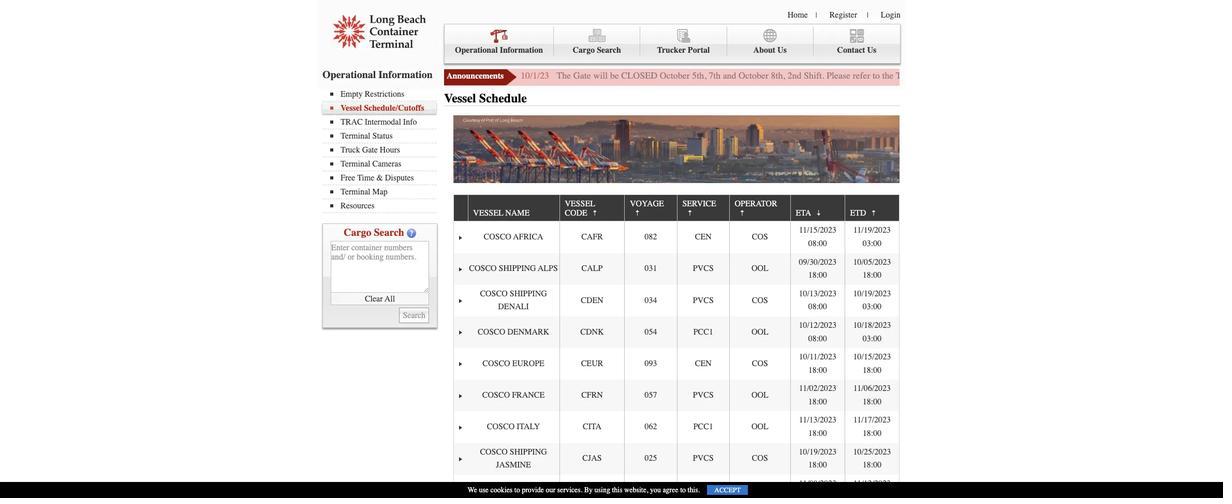 Task type: vqa. For each thing, say whether or not it's contained in the screenshot.


Task type: describe. For each thing, give the bounding box(es) containing it.
france
[[512, 391, 545, 400]]

hours inside empty restrictions vessel schedule/cutoffs trac intermodal info terminal status truck gate hours terminal cameras free time & disputes terminal map resources
[[380, 146, 400, 155]]

cosco france
[[483, 391, 545, 400]]

1 horizontal spatial to
[[681, 486, 686, 495]]

shipping for alps
[[499, 264, 536, 274]]

1 horizontal spatial vessel
[[444, 91, 476, 106]]

cden
[[581, 296, 604, 305]]

etd
[[851, 209, 867, 218]]

cen cell for 082
[[677, 222, 730, 254]]

cosco shipping alps cell
[[468, 254, 560, 285]]

services.
[[558, 486, 583, 495]]

Enter container numbers and/ or booking numbers.  text field
[[331, 241, 429, 293]]

10/1/23 the gate will be closed october 5th, 7th and october 8th, 2nd shift. please refer to the truck gate hours web page for further gate details for the week.
[[521, 70, 1138, 81]]

18:00 for 11/17/2023 18:00
[[863, 429, 882, 439]]

1 vertical spatial cargo search
[[344, 227, 404, 239]]

shipping for jasmine
[[510, 448, 547, 457]]

10/18/2023 03:00
[[854, 321, 892, 344]]

03:00 for 10/19/2023 03:00
[[863, 303, 882, 312]]

11/17/2023 18:00 cell
[[845, 412, 900, 444]]

cen for 082
[[695, 233, 712, 242]]

cosco shipping alps
[[469, 264, 558, 274]]

10/19/2023 18:00
[[799, 448, 837, 470]]

11/19/2023 03:00
[[854, 226, 891, 249]]

calp cell
[[560, 254, 625, 285]]

18:00 for 10/19/2023 18:00
[[809, 461, 828, 470]]

etd link
[[851, 205, 884, 221]]

cos cell for 11/08/2023
[[730, 475, 791, 499]]

10/05/2023 18:00 cell
[[845, 254, 900, 285]]

free time & disputes link
[[330, 174, 437, 183]]

trucker portal link
[[641, 27, 727, 56]]

pvcs for 031
[[693, 264, 714, 274]]

057 cell
[[625, 380, 677, 412]]

11/17/2023 18:00
[[854, 416, 891, 439]]

restrictions
[[365, 90, 405, 99]]

cos for 10/19/2023
[[752, 454, 769, 464]]

10/05/2023 18:00
[[854, 258, 892, 280]]

034 cell
[[625, 285, 677, 317]]

cita cell
[[560, 412, 625, 444]]

we
[[468, 486, 477, 495]]

pvcs for 034
[[693, 296, 714, 305]]

11/13/2023 18:00 cell
[[791, 412, 845, 444]]

row containing 10/11/2023 18:00
[[454, 349, 900, 380]]

11/17/2023
[[854, 416, 891, 425]]

18:00 for 11/06/2023 18:00
[[863, 398, 882, 407]]

row containing 10/12/2023 08:00
[[454, 317, 900, 349]]

trac
[[341, 118, 363, 127]]

11/12/2023 03:00 cell
[[845, 475, 900, 499]]

row containing 11/02/2023 18:00
[[454, 380, 900, 412]]

03:00 for 11/19/2023 03:00
[[863, 239, 882, 249]]

031
[[645, 264, 658, 274]]

10/18/2023 03:00 cell
[[845, 317, 900, 349]]

week.
[[1116, 70, 1138, 81]]

us for about us
[[778, 46, 787, 55]]

cosco for cosco kaohsiung
[[474, 486, 502, 495]]

cosco for cosco france
[[483, 391, 510, 400]]

10/11/2023 18:00 cell
[[791, 349, 845, 380]]

10/1/23
[[521, 70, 550, 81]]

10/15/2023
[[854, 353, 892, 362]]

093
[[645, 359, 658, 369]]

10/11/2023
[[800, 353, 837, 362]]

0 vertical spatial hours
[[941, 70, 963, 81]]

cden cell
[[560, 285, 625, 317]]

0 horizontal spatial search
[[374, 227, 404, 239]]

10/05/2023
[[854, 258, 892, 267]]

18:00 for 10/25/2023 18:00
[[863, 461, 882, 470]]

1 for from the left
[[1003, 70, 1014, 81]]

cosco denmark cell
[[468, 317, 560, 349]]

2 the from the left
[[1102, 70, 1113, 81]]

details
[[1062, 70, 1087, 81]]

1 vertical spatial operational information
[[323, 69, 433, 81]]

cen cell for 093
[[677, 349, 730, 380]]

website,
[[625, 486, 649, 495]]

ceur cell
[[560, 349, 625, 380]]

10/25/2023
[[854, 448, 892, 457]]

cosco europe
[[483, 359, 545, 369]]

cos cell for 10/13/2023
[[730, 285, 791, 317]]

using
[[595, 486, 611, 495]]

the
[[557, 70, 571, 81]]

18:00 for 10/15/2023 18:00
[[863, 366, 882, 375]]

2 | from the left
[[867, 11, 869, 20]]

please
[[827, 70, 851, 81]]

11/19/2023
[[854, 226, 891, 235]]

gate inside empty restrictions vessel schedule/cutoffs trac intermodal info terminal status truck gate hours terminal cameras free time & disputes terminal map resources
[[362, 146, 378, 155]]

03:00 for 11/12/2023 03:00
[[863, 493, 882, 499]]

voyage link
[[630, 195, 664, 221]]

by
[[585, 486, 593, 495]]

cos for 10/11/2023
[[752, 359, 769, 369]]

further
[[1017, 70, 1042, 81]]

operational information link
[[445, 27, 554, 56]]

africa
[[513, 233, 544, 242]]

cosco shipping denali cell
[[468, 285, 560, 317]]

cos cell for 11/15/2023
[[730, 222, 791, 254]]

1 the from the left
[[883, 70, 894, 81]]

cita
[[583, 423, 602, 432]]

cosco europe cell
[[468, 349, 560, 380]]

cdnk
[[581, 328, 604, 337]]

cosco africa
[[484, 233, 544, 242]]

11/06/2023 18:00
[[854, 384, 891, 407]]

11/19/2023 03:00 cell
[[845, 222, 900, 254]]

&
[[377, 174, 383, 183]]

cosco for cosco shipping jasmine
[[480, 448, 508, 457]]

1 horizontal spatial truck
[[896, 70, 918, 81]]

0 horizontal spatial to
[[515, 486, 520, 495]]

cosco for cosco shipping alps
[[469, 264, 497, 274]]

vessel name link
[[473, 205, 535, 221]]

10/12/2023
[[799, 321, 837, 330]]

054
[[645, 328, 658, 337]]

about us link
[[727, 27, 814, 56]]

10/25/2023 18:00
[[854, 448, 892, 470]]

name
[[506, 209, 530, 218]]

information inside "operational information" link
[[500, 46, 543, 55]]

2 terminal from the top
[[341, 160, 371, 169]]

agree
[[663, 486, 679, 495]]

ceur
[[581, 359, 604, 369]]

page
[[984, 70, 1001, 81]]

vessel schedule
[[444, 91, 527, 106]]

11/13/2023 18:00
[[800, 416, 837, 439]]

08:00 for 10/13/2023 08:00
[[809, 303, 828, 312]]

pvcs cell for 057
[[677, 380, 730, 412]]

contact us link
[[814, 27, 901, 56]]

11/15/2023 08:00
[[800, 226, 837, 249]]

contact
[[838, 46, 866, 55]]

10/13/2023
[[799, 289, 837, 299]]

you
[[650, 486, 661, 495]]

ckao cell
[[560, 475, 625, 499]]

row containing cosco shipping jasmine
[[454, 444, 900, 475]]

11/02/2023
[[800, 384, 837, 394]]

cos for 10/13/2023
[[752, 296, 769, 305]]

cosco for cosco europe
[[483, 359, 510, 369]]

menu bar containing operational information
[[444, 24, 901, 64]]

clear all
[[365, 294, 395, 304]]

093 cell
[[625, 349, 677, 380]]

pvcs for 025
[[693, 454, 714, 464]]

cjas
[[583, 454, 602, 464]]

10/18/2023
[[854, 321, 892, 330]]

login link
[[881, 10, 901, 20]]

cosco kaohsiung cell
[[468, 475, 560, 499]]

025 cell
[[625, 444, 677, 475]]

trucker
[[657, 46, 686, 55]]

11/06/2023 18:00 cell
[[845, 380, 900, 412]]

us for contact us
[[868, 46, 877, 55]]

098
[[645, 486, 658, 495]]

calp
[[582, 264, 603, 274]]

cosco for cosco italy
[[487, 423, 515, 432]]

pvcs cell for 031
[[677, 254, 730, 285]]

cen for 093
[[695, 359, 712, 369]]

ool for 11/02/2023
[[752, 391, 769, 400]]

5th,
[[693, 70, 707, 81]]

eta
[[796, 209, 812, 218]]

10/15/2023 18:00
[[854, 353, 892, 375]]

18:00 for 11/13/2023 18:00
[[809, 429, 828, 439]]

resources link
[[330, 201, 437, 211]]

eta link
[[796, 205, 829, 221]]

ool cell for 09/30/2023
[[730, 254, 791, 285]]

2 for from the left
[[1089, 70, 1100, 81]]

1 october from the left
[[660, 70, 690, 81]]

cjas cell
[[560, 444, 625, 475]]

portal
[[688, 46, 710, 55]]

web
[[966, 70, 981, 81]]

trac intermodal info link
[[330, 118, 437, 127]]

pvcs cell for 034
[[677, 285, 730, 317]]

cfrn
[[582, 391, 603, 400]]



Task type: locate. For each thing, give the bounding box(es) containing it.
2 row from the top
[[454, 222, 900, 254]]

cargo search
[[573, 46, 622, 55], [344, 227, 404, 239]]

|
[[816, 11, 818, 20], [867, 11, 869, 20]]

shipping inside cosco shipping alps cell
[[499, 264, 536, 274]]

4 ool cell from the top
[[730, 412, 791, 444]]

1 horizontal spatial information
[[500, 46, 543, 55]]

2 horizontal spatial gate
[[921, 70, 938, 81]]

cargo search inside menu bar
[[573, 46, 622, 55]]

voyage
[[630, 199, 664, 209]]

2 vertical spatial shipping
[[510, 448, 547, 457]]

None submit
[[400, 308, 429, 324]]

row
[[454, 195, 900, 222], [454, 222, 900, 254], [454, 254, 900, 285], [454, 285, 900, 317], [454, 317, 900, 349], [454, 349, 900, 380], [454, 380, 900, 412], [454, 412, 900, 444], [454, 444, 900, 475], [454, 475, 900, 499]]

1 pvcs cell from the top
[[677, 254, 730, 285]]

3 ool from the top
[[752, 391, 769, 400]]

cos cell for 10/11/2023
[[730, 349, 791, 380]]

062 cell
[[625, 412, 677, 444]]

this
[[612, 486, 623, 495]]

1 vertical spatial cen cell
[[677, 349, 730, 380]]

the right the refer
[[883, 70, 894, 81]]

4 row from the top
[[454, 285, 900, 317]]

to left the provide
[[515, 486, 520, 495]]

0 vertical spatial operational information
[[455, 46, 543, 55]]

08:00 inside 11/08/2023 08:00
[[809, 493, 828, 499]]

6 row from the top
[[454, 349, 900, 380]]

0 vertical spatial shipping
[[499, 264, 536, 274]]

031 cell
[[625, 254, 677, 285]]

for
[[1003, 70, 1014, 81], [1089, 70, 1100, 81]]

information up restrictions
[[379, 69, 433, 81]]

08:00 for 11/08/2023 08:00
[[809, 493, 828, 499]]

us right contact
[[868, 46, 877, 55]]

row containing 11/08/2023 08:00
[[454, 475, 900, 499]]

hours up cameras
[[380, 146, 400, 155]]

18:00 down 09/30/2023
[[809, 271, 828, 280]]

09/30/2023 18:00 cell
[[791, 254, 845, 285]]

cosco for cosco shipping denali
[[480, 289, 508, 299]]

10/19/2023 for 18:00
[[799, 448, 837, 457]]

terminal up resources
[[341, 187, 371, 197]]

vessel name
[[473, 209, 530, 218]]

ool for 09/30/2023
[[752, 264, 769, 274]]

menu bar
[[444, 24, 901, 64], [323, 89, 442, 213]]

truck right the refer
[[896, 70, 918, 81]]

1 03:00 from the top
[[863, 239, 882, 249]]

shipping up jasmine
[[510, 448, 547, 457]]

2 us from the left
[[868, 46, 877, 55]]

0 horizontal spatial menu bar
[[323, 89, 442, 213]]

cdnk cell
[[560, 317, 625, 349]]

2nd
[[788, 70, 802, 81]]

5 cos from the top
[[752, 486, 769, 495]]

03:00 up 10/18/2023 on the bottom right of the page
[[863, 303, 882, 312]]

0 vertical spatial information
[[500, 46, 543, 55]]

ool cell for 10/12/2023
[[730, 317, 791, 349]]

cargo search up will
[[573, 46, 622, 55]]

free
[[341, 174, 356, 183]]

1 horizontal spatial gate
[[574, 70, 591, 81]]

cen cell
[[677, 222, 730, 254], [677, 349, 730, 380], [677, 475, 730, 499]]

operational information inside menu bar
[[455, 46, 543, 55]]

18:00 for 11/02/2023 18:00
[[809, 398, 828, 407]]

11/08/2023
[[800, 480, 837, 489]]

08:00 inside 10/12/2023 08:00
[[809, 334, 828, 344]]

054 cell
[[625, 317, 677, 349]]

vessel up cafr on the left of page
[[565, 199, 595, 209]]

information up 10/1/23
[[500, 46, 543, 55]]

shipping up denali
[[510, 289, 547, 299]]

search inside menu bar
[[597, 46, 622, 55]]

3 terminal from the top
[[341, 187, 371, 197]]

menu bar containing empty restrictions
[[323, 89, 442, 213]]

03:00 for 10/18/2023 03:00
[[863, 334, 882, 344]]

terminal down trac
[[341, 132, 371, 141]]

service link
[[683, 195, 717, 221]]

search up be
[[597, 46, 622, 55]]

hours left web
[[941, 70, 963, 81]]

2 cos from the top
[[752, 296, 769, 305]]

cosco france cell
[[468, 380, 560, 412]]

row containing 09/30/2023 18:00
[[454, 254, 900, 285]]

8 row from the top
[[454, 412, 900, 444]]

1 horizontal spatial cargo search
[[573, 46, 622, 55]]

18:00 down 10/25/2023
[[863, 461, 882, 470]]

terminal map link
[[330, 187, 437, 197]]

2 horizontal spatial to
[[873, 70, 880, 81]]

2 pcc1 from the top
[[694, 423, 714, 432]]

gate
[[574, 70, 591, 81], [921, 70, 938, 81], [362, 146, 378, 155]]

03:00 inside 11/19/2023 03:00
[[863, 239, 882, 249]]

empty
[[341, 90, 363, 99]]

1 horizontal spatial |
[[867, 11, 869, 20]]

ool cell for 11/02/2023
[[730, 380, 791, 412]]

truck inside empty restrictions vessel schedule/cutoffs trac intermodal info terminal status truck gate hours terminal cameras free time & disputes terminal map resources
[[341, 146, 360, 155]]

tree grid containing vessel code
[[454, 195, 900, 499]]

denali
[[498, 303, 529, 312]]

1 vertical spatial search
[[374, 227, 404, 239]]

3 03:00 from the top
[[863, 334, 882, 344]]

2 cos cell from the top
[[730, 285, 791, 317]]

operational
[[455, 46, 498, 55], [323, 69, 376, 81]]

11/12/2023 03:00
[[854, 480, 891, 499]]

cosco italy cell
[[468, 412, 560, 444]]

2 ool cell from the top
[[730, 317, 791, 349]]

0 horizontal spatial the
[[883, 70, 894, 81]]

2 pvcs cell from the top
[[677, 285, 730, 317]]

18:00 inside 10/11/2023 18:00
[[809, 366, 828, 375]]

| right home on the top right
[[816, 11, 818, 20]]

1 vertical spatial hours
[[380, 146, 400, 155]]

2 ool from the top
[[752, 328, 769, 337]]

truck gate hours link
[[330, 146, 437, 155]]

03:00
[[863, 239, 882, 249], [863, 303, 882, 312], [863, 334, 882, 344], [863, 493, 882, 499]]

kaohsiung
[[504, 486, 553, 495]]

10/15/2023 18:00 cell
[[845, 349, 900, 380]]

we use cookies to provide our services. by using this website, you agree to this.
[[468, 486, 700, 495]]

about
[[754, 46, 776, 55]]

pvcs
[[693, 264, 714, 274], [693, 296, 714, 305], [693, 391, 714, 400], [693, 454, 714, 464]]

cosco inside cell
[[474, 486, 502, 495]]

03:00 down the 11/12/2023
[[863, 493, 882, 499]]

10/19/2023 03:00
[[854, 289, 892, 312]]

vessel inside vessel code link
[[565, 199, 595, 209]]

08:00 down 11/15/2023
[[809, 239, 828, 249]]

1 terminal from the top
[[341, 132, 371, 141]]

cosco inside 'cell'
[[483, 391, 510, 400]]

pvcs cell for 025
[[677, 444, 730, 475]]

1 vertical spatial 10/19/2023
[[799, 448, 837, 457]]

18:00 inside 09/30/2023 18:00
[[809, 271, 828, 280]]

cargo up will
[[573, 46, 595, 55]]

1 pcc1 from the top
[[694, 328, 714, 337]]

operational inside menu bar
[[455, 46, 498, 55]]

7th
[[709, 70, 721, 81]]

gate left web
[[921, 70, 938, 81]]

ool cell
[[730, 254, 791, 285], [730, 317, 791, 349], [730, 380, 791, 412], [730, 412, 791, 444]]

11/12/2023
[[854, 480, 891, 489]]

18:00 inside 10/19/2023 18:00
[[809, 461, 828, 470]]

1 horizontal spatial 10/19/2023
[[854, 289, 892, 299]]

gate down status
[[362, 146, 378, 155]]

1 us from the left
[[778, 46, 787, 55]]

0 horizontal spatial vessel
[[341, 104, 362, 113]]

0 vertical spatial pcc1 cell
[[677, 317, 730, 349]]

0 vertical spatial terminal
[[341, 132, 371, 141]]

vessel down empty
[[341, 104, 362, 113]]

1 pvcs from the top
[[693, 264, 714, 274]]

03:00 inside 10/19/2023 03:00
[[863, 303, 882, 312]]

cosco denmark
[[478, 328, 550, 337]]

4 08:00 from the top
[[809, 493, 828, 499]]

0 horizontal spatial truck
[[341, 146, 360, 155]]

2 03:00 from the top
[[863, 303, 882, 312]]

1 vertical spatial cen
[[695, 359, 712, 369]]

pvcs cell
[[677, 254, 730, 285], [677, 285, 730, 317], [677, 380, 730, 412], [677, 444, 730, 475]]

1 | from the left
[[816, 11, 818, 20]]

10/13/2023 08:00
[[799, 289, 837, 312]]

2 vertical spatial terminal
[[341, 187, 371, 197]]

2 pcc1 cell from the top
[[677, 412, 730, 444]]

1 vertical spatial operational
[[323, 69, 376, 81]]

ool for 11/13/2023
[[752, 423, 769, 432]]

cosco italy
[[487, 423, 540, 432]]

10/12/2023 08:00 cell
[[791, 317, 845, 349]]

3 cen from the top
[[695, 486, 712, 495]]

1 08:00 from the top
[[809, 239, 828, 249]]

1 vertical spatial terminal
[[341, 160, 371, 169]]

3 cen cell from the top
[[677, 475, 730, 499]]

for right "page"
[[1003, 70, 1014, 81]]

1 horizontal spatial operational
[[455, 46, 498, 55]]

1 vertical spatial shipping
[[510, 289, 547, 299]]

status
[[373, 132, 393, 141]]

shipping inside cosco shipping denali
[[510, 289, 547, 299]]

4 ool from the top
[[752, 423, 769, 432]]

0 horizontal spatial gate
[[362, 146, 378, 155]]

1 horizontal spatial vessel
[[565, 199, 595, 209]]

shipping for denali
[[510, 289, 547, 299]]

0 vertical spatial cen
[[695, 233, 712, 242]]

1 cen from the top
[[695, 233, 712, 242]]

1 cos from the top
[[752, 233, 769, 242]]

pcc1 for 062
[[694, 423, 714, 432]]

18:00 down the 10/11/2023
[[809, 366, 828, 375]]

cos cell
[[730, 222, 791, 254], [730, 285, 791, 317], [730, 349, 791, 380], [730, 444, 791, 475], [730, 475, 791, 499]]

the left "week."
[[1102, 70, 1113, 81]]

clear all button
[[331, 293, 429, 306]]

cafr cell
[[560, 222, 625, 254]]

2 vertical spatial cen cell
[[677, 475, 730, 499]]

3 pvcs cell from the top
[[677, 380, 730, 412]]

vessel left name
[[473, 209, 504, 218]]

ool
[[752, 264, 769, 274], [752, 328, 769, 337], [752, 391, 769, 400], [752, 423, 769, 432]]

18:00 inside 10/05/2023 18:00
[[863, 271, 882, 280]]

18:00 inside the 11/17/2023 18:00
[[863, 429, 882, 439]]

operator link
[[735, 195, 778, 221]]

03:00 down 11/19/2023
[[863, 239, 882, 249]]

row containing vessel code
[[454, 195, 900, 222]]

cos for 11/15/2023
[[752, 233, 769, 242]]

1 vertical spatial cargo
[[344, 227, 372, 239]]

0 horizontal spatial 10/19/2023
[[799, 448, 837, 457]]

gate right 'the'
[[574, 70, 591, 81]]

10/19/2023 03:00 cell
[[845, 285, 900, 317]]

08:00 down 10/13/2023
[[809, 303, 828, 312]]

08:00 inside 11/15/2023 08:00
[[809, 239, 828, 249]]

5 cos cell from the top
[[730, 475, 791, 499]]

cargo inside menu bar
[[573, 46, 595, 55]]

2 cen cell from the top
[[677, 349, 730, 380]]

truck
[[896, 70, 918, 81], [341, 146, 360, 155]]

schedule/cutoffs
[[364, 104, 425, 113]]

jasmine
[[496, 461, 531, 470]]

0 horizontal spatial us
[[778, 46, 787, 55]]

0 horizontal spatial cargo search
[[344, 227, 404, 239]]

cfrn cell
[[560, 380, 625, 412]]

7 row from the top
[[454, 380, 900, 412]]

03:00 down 10/18/2023 on the bottom right of the page
[[863, 334, 882, 344]]

1 ool from the top
[[752, 264, 769, 274]]

will
[[594, 70, 608, 81]]

to left this.
[[681, 486, 686, 495]]

1 vertical spatial pcc1
[[694, 423, 714, 432]]

11/08/2023 08:00
[[800, 480, 837, 499]]

0 vertical spatial 10/19/2023
[[854, 289, 892, 299]]

0 horizontal spatial operational
[[323, 69, 376, 81]]

08:00 down 11/08/2023
[[809, 493, 828, 499]]

11/02/2023 18:00 cell
[[791, 380, 845, 412]]

register
[[830, 10, 858, 20]]

0 vertical spatial menu bar
[[444, 24, 901, 64]]

operational information up empty restrictions link
[[323, 69, 433, 81]]

cosco shipping denali
[[480, 289, 547, 312]]

10/19/2023 down 11/13/2023 18:00 cell
[[799, 448, 837, 457]]

18:00 inside 11/02/2023 18:00
[[809, 398, 828, 407]]

18:00 inside '10/25/2023 18:00'
[[863, 461, 882, 470]]

8th,
[[771, 70, 786, 81]]

0 vertical spatial operational
[[455, 46, 498, 55]]

0 horizontal spatial cargo
[[344, 227, 372, 239]]

time
[[358, 174, 375, 183]]

refer
[[853, 70, 871, 81]]

4 pvcs from the top
[[693, 454, 714, 464]]

3 pvcs from the top
[[693, 391, 714, 400]]

1 horizontal spatial operational information
[[455, 46, 543, 55]]

vessel inside vessel name link
[[473, 209, 504, 218]]

0 horizontal spatial information
[[379, 69, 433, 81]]

shipping left alps
[[499, 264, 536, 274]]

1 vertical spatial truck
[[341, 146, 360, 155]]

18:00 inside 10/15/2023 18:00
[[863, 366, 882, 375]]

18:00 inside 11/13/2023 18:00
[[809, 429, 828, 439]]

2 vertical spatial cen
[[695, 486, 712, 495]]

ool for 10/12/2023
[[752, 328, 769, 337]]

ool cell for 11/13/2023
[[730, 412, 791, 444]]

11/08/2023 08:00 cell
[[791, 475, 845, 499]]

10/19/2023 18:00 cell
[[791, 444, 845, 475]]

10/25/2023 18:00 cell
[[845, 444, 900, 475]]

1 horizontal spatial october
[[739, 70, 769, 81]]

0 vertical spatial cargo search
[[573, 46, 622, 55]]

0 horizontal spatial |
[[816, 11, 818, 20]]

| left login
[[867, 11, 869, 20]]

pcc1 cell
[[677, 317, 730, 349], [677, 412, 730, 444]]

1 cen cell from the top
[[677, 222, 730, 254]]

row containing cosco shipping denali
[[454, 285, 900, 317]]

october right and
[[739, 70, 769, 81]]

0 vertical spatial search
[[597, 46, 622, 55]]

098 cell
[[625, 475, 677, 499]]

pcc1 cell for 062
[[677, 412, 730, 444]]

1 cos cell from the top
[[730, 222, 791, 254]]

cargo search link
[[554, 27, 641, 56]]

for right details
[[1089, 70, 1100, 81]]

1 vertical spatial pcc1 cell
[[677, 412, 730, 444]]

shipping inside cosco shipping jasmine
[[510, 448, 547, 457]]

08:00 for 10/12/2023 08:00
[[809, 334, 828, 344]]

operational information
[[455, 46, 543, 55], [323, 69, 433, 81]]

alps
[[538, 264, 558, 274]]

0 horizontal spatial for
[[1003, 70, 1014, 81]]

cosco africa cell
[[468, 222, 560, 254]]

row group
[[454, 222, 900, 499]]

1 horizontal spatial hours
[[941, 70, 963, 81]]

18:00 down 11/06/2023
[[863, 398, 882, 407]]

closed
[[622, 70, 658, 81]]

11/15/2023
[[800, 226, 837, 235]]

cargo search down "resources" link
[[344, 227, 404, 239]]

code
[[565, 209, 588, 218]]

1 row from the top
[[454, 195, 900, 222]]

1 vertical spatial menu bar
[[323, 89, 442, 213]]

info
[[403, 118, 417, 127]]

4 pvcs cell from the top
[[677, 444, 730, 475]]

2 cen from the top
[[695, 359, 712, 369]]

1 vertical spatial information
[[379, 69, 433, 81]]

1 ool cell from the top
[[730, 254, 791, 285]]

18:00 down 11/13/2023
[[809, 429, 828, 439]]

to
[[873, 70, 880, 81], [515, 486, 520, 495], [681, 486, 686, 495]]

08:00 inside 10/13/2023 08:00
[[809, 303, 828, 312]]

search
[[597, 46, 622, 55], [374, 227, 404, 239]]

terminal up free
[[341, 160, 371, 169]]

1 horizontal spatial for
[[1089, 70, 1100, 81]]

03:00 inside 10/18/2023 03:00
[[863, 334, 882, 344]]

operational information up announcements on the top of the page
[[455, 46, 543, 55]]

3 row from the top
[[454, 254, 900, 285]]

10 row from the top
[[454, 475, 900, 499]]

us right about
[[778, 46, 787, 55]]

4 cos from the top
[[752, 454, 769, 464]]

cos cell for 10/19/2023
[[730, 444, 791, 475]]

cos for 11/08/2023
[[752, 486, 769, 495]]

0 horizontal spatial operational information
[[323, 69, 433, 81]]

08:00 down 10/12/2023
[[809, 334, 828, 344]]

18:00 inside 11/06/2023 18:00
[[863, 398, 882, 407]]

cosco for cosco denmark
[[478, 328, 506, 337]]

18:00 for 10/05/2023 18:00
[[863, 271, 882, 280]]

082
[[645, 233, 658, 242]]

operational up empty
[[323, 69, 376, 81]]

1 horizontal spatial the
[[1102, 70, 1113, 81]]

provide
[[522, 486, 544, 495]]

18:00 for 10/11/2023 18:00
[[809, 366, 828, 375]]

11/06/2023
[[854, 384, 891, 394]]

4 cos cell from the top
[[730, 444, 791, 475]]

cen for 098
[[695, 486, 712, 495]]

1 horizontal spatial cargo
[[573, 46, 595, 55]]

0 vertical spatial cargo
[[573, 46, 595, 55]]

082 cell
[[625, 222, 677, 254]]

intermodal
[[365, 118, 401, 127]]

shipping
[[499, 264, 536, 274], [510, 289, 547, 299], [510, 448, 547, 457]]

18:00 down 11/02/2023
[[809, 398, 828, 407]]

2 pvcs from the top
[[693, 296, 714, 305]]

information
[[500, 46, 543, 55], [379, 69, 433, 81]]

vessel
[[565, 199, 595, 209], [473, 209, 504, 218]]

announcements
[[447, 71, 504, 81]]

1 horizontal spatial search
[[597, 46, 622, 55]]

pvcs for 057
[[693, 391, 714, 400]]

1 horizontal spatial menu bar
[[444, 24, 901, 64]]

18:00 down 11/17/2023
[[863, 429, 882, 439]]

vessel for name
[[473, 209, 504, 218]]

18:00 up 11/08/2023
[[809, 461, 828, 470]]

0 vertical spatial pcc1
[[694, 328, 714, 337]]

vessel inside empty restrictions vessel schedule/cutoffs trac intermodal info terminal status truck gate hours terminal cameras free time & disputes terminal map resources
[[341, 104, 362, 113]]

operational up announcements on the top of the page
[[455, 46, 498, 55]]

october left the 5th,
[[660, 70, 690, 81]]

cosco inside cosco shipping jasmine
[[480, 448, 508, 457]]

cen cell for 098
[[677, 475, 730, 499]]

row containing 11/15/2023 08:00
[[454, 222, 900, 254]]

18:00 down 10/15/2023
[[863, 366, 882, 375]]

3 ool cell from the top
[[730, 380, 791, 412]]

1 horizontal spatial us
[[868, 46, 877, 55]]

10/19/2023 down 10/05/2023 18:00 cell
[[854, 289, 892, 299]]

cosco inside "cell"
[[483, 359, 510, 369]]

vessel down announcements on the top of the page
[[444, 91, 476, 106]]

cosco shipping jasmine cell
[[468, 444, 560, 475]]

18:00 for 09/30/2023 18:00
[[809, 271, 828, 280]]

0 horizontal spatial hours
[[380, 146, 400, 155]]

terminal cameras link
[[330, 160, 437, 169]]

03:00 inside the 11/12/2023 03:00
[[863, 493, 882, 499]]

to right the refer
[[873, 70, 880, 81]]

10/19/2023 for 03:00
[[854, 289, 892, 299]]

cargo down resources
[[344, 227, 372, 239]]

0 vertical spatial cen cell
[[677, 222, 730, 254]]

0 vertical spatial truck
[[896, 70, 918, 81]]

pcc1 cell for 054
[[677, 317, 730, 349]]

18:00 down 10/05/2023
[[863, 271, 882, 280]]

3 cos from the top
[[752, 359, 769, 369]]

about us
[[754, 46, 787, 55]]

2 october from the left
[[739, 70, 769, 81]]

4 03:00 from the top
[[863, 493, 882, 499]]

the
[[883, 70, 894, 81], [1102, 70, 1113, 81]]

10/13/2023 08:00 cell
[[791, 285, 845, 317]]

tree grid
[[454, 195, 900, 499]]

truck down trac
[[341, 146, 360, 155]]

empty restrictions vessel schedule/cutoffs trac intermodal info terminal status truck gate hours terminal cameras free time & disputes terminal map resources
[[341, 90, 425, 211]]

cosco inside cosco shipping denali
[[480, 289, 508, 299]]

11/15/2023 08:00 cell
[[791, 222, 845, 254]]

row containing 11/13/2023 18:00
[[454, 412, 900, 444]]

2 08:00 from the top
[[809, 303, 828, 312]]

use
[[479, 486, 489, 495]]

pcc1 for 054
[[694, 328, 714, 337]]

3 08:00 from the top
[[809, 334, 828, 344]]

3 cos cell from the top
[[730, 349, 791, 380]]

home link
[[788, 10, 808, 20]]

cosco for cosco africa
[[484, 233, 512, 242]]

0 horizontal spatial october
[[660, 70, 690, 81]]

row group containing 11/15/2023 08:00
[[454, 222, 900, 499]]

1 pcc1 cell from the top
[[677, 317, 730, 349]]

5 row from the top
[[454, 317, 900, 349]]

9 row from the top
[[454, 444, 900, 475]]

cookies
[[491, 486, 513, 495]]

025
[[645, 454, 658, 464]]

service
[[683, 199, 717, 209]]

register link
[[830, 10, 858, 20]]

0 horizontal spatial vessel
[[473, 209, 504, 218]]

search down "resources" link
[[374, 227, 404, 239]]

08:00 for 11/15/2023 08:00
[[809, 239, 828, 249]]

vessel for code
[[565, 199, 595, 209]]



